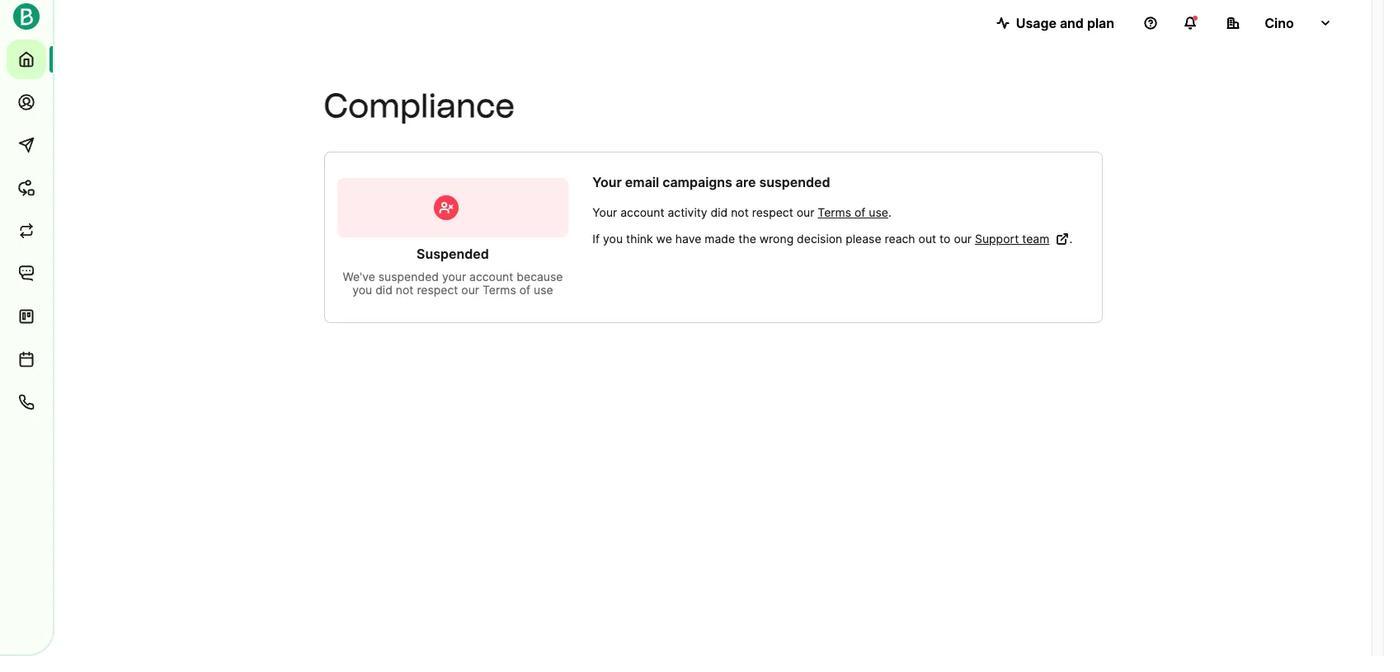 Task type: describe. For each thing, give the bounding box(es) containing it.
your for your email campaigns are suspended
[[593, 174, 622, 191]]

and
[[1060, 15, 1084, 31]]

1 horizontal spatial our
[[797, 205, 815, 219]]

1 vertical spatial .
[[1070, 232, 1073, 246]]

0 vertical spatial you
[[603, 232, 623, 246]]

support team link
[[975, 229, 1070, 248]]

you inside suspended we've suspended your account because you did not respect our terms of use
[[352, 283, 372, 297]]

reach
[[885, 232, 915, 246]]

support
[[975, 232, 1019, 246]]

1 horizontal spatial account
[[621, 205, 665, 219]]

terms inside suspended we've suspended your account because you did not respect our terms of use
[[483, 283, 516, 297]]

the
[[738, 232, 756, 246]]

your
[[442, 270, 466, 284]]

suspended
[[417, 246, 489, 262]]

support team
[[975, 232, 1050, 246]]

please
[[846, 232, 882, 246]]

we
[[656, 232, 672, 246]]

email
[[625, 174, 659, 191]]

0 horizontal spatial .
[[888, 205, 892, 219]]

your email campaigns are suspended
[[593, 174, 830, 191]]

compliance
[[324, 86, 515, 125]]

2 horizontal spatial our
[[954, 232, 972, 246]]

use inside suspended we've suspended your account because you did not respect our terms of use
[[534, 283, 553, 297]]

because
[[517, 270, 563, 284]]

0 vertical spatial did
[[711, 205, 728, 219]]

1 horizontal spatial respect
[[752, 205, 793, 219]]

cino button
[[1214, 7, 1346, 40]]

think
[[626, 232, 653, 246]]

usage
[[1016, 15, 1057, 31]]

0 vertical spatial suspended
[[759, 174, 830, 191]]

cino
[[1265, 15, 1294, 31]]

respect inside suspended we've suspended your account because you did not respect our terms of use
[[417, 283, 458, 297]]

not inside suspended we've suspended your account because you did not respect our terms of use
[[396, 283, 414, 297]]

activity
[[668, 205, 707, 219]]



Task type: vqa. For each thing, say whether or not it's contained in the screenshot.
not within suspended we've suspended your account because you did not respect our terms of use
yes



Task type: locate. For each thing, give the bounding box(es) containing it.
0 vertical spatial account
[[621, 205, 665, 219]]

we've
[[343, 270, 375, 284]]

1 vertical spatial you
[[352, 283, 372, 297]]

1 your from the top
[[593, 174, 622, 191]]

if you think we have made the wrong decision please reach out to our
[[593, 232, 975, 246]]

of right your in the left of the page
[[519, 283, 531, 297]]

have
[[675, 232, 702, 246]]

suspended we've suspended your account because you did not respect our terms of use
[[343, 246, 563, 297]]

not up the
[[731, 205, 749, 219]]

terms
[[818, 205, 851, 219], [483, 283, 516, 297]]

1 vertical spatial did
[[376, 283, 393, 297]]

our right to
[[954, 232, 972, 246]]

0 horizontal spatial not
[[396, 283, 414, 297]]

0 horizontal spatial you
[[352, 283, 372, 297]]

our up decision
[[797, 205, 815, 219]]

decision
[[797, 232, 843, 246]]

. up reach at the top of the page
[[888, 205, 892, 219]]

1 horizontal spatial of
[[855, 205, 866, 219]]

our inside suspended we've suspended your account because you did not respect our terms of use
[[461, 283, 479, 297]]

1 vertical spatial terms
[[483, 283, 516, 297]]

0 horizontal spatial terms
[[483, 283, 516, 297]]

0 vertical spatial use
[[869, 205, 888, 219]]

0 horizontal spatial respect
[[417, 283, 458, 297]]

out
[[919, 232, 936, 246]]

2 vertical spatial our
[[461, 283, 479, 297]]

1 horizontal spatial terms
[[818, 205, 851, 219]]

are
[[736, 174, 756, 191]]

1 vertical spatial respect
[[417, 283, 458, 297]]

2 your from the top
[[593, 205, 617, 219]]

did right we've
[[376, 283, 393, 297]]

0 horizontal spatial our
[[461, 283, 479, 297]]

0 horizontal spatial use
[[534, 283, 553, 297]]

use
[[869, 205, 888, 219], [534, 283, 553, 297]]

1 vertical spatial not
[[396, 283, 414, 297]]

suspended inside suspended we've suspended your account because you did not respect our terms of use
[[378, 270, 439, 284]]

1 vertical spatial your
[[593, 205, 617, 219]]

you
[[603, 232, 623, 246], [352, 283, 372, 297]]

not right we've
[[396, 283, 414, 297]]

account inside suspended we've suspended your account because you did not respect our terms of use
[[469, 270, 513, 284]]

our
[[797, 205, 815, 219], [954, 232, 972, 246], [461, 283, 479, 297]]

1 horizontal spatial suspended
[[759, 174, 830, 191]]

did
[[711, 205, 728, 219], [376, 283, 393, 297]]

respect down suspended at left
[[417, 283, 458, 297]]

of up please
[[855, 205, 866, 219]]

suspended right are at the top of page
[[759, 174, 830, 191]]

1 horizontal spatial not
[[731, 205, 749, 219]]

0 horizontal spatial did
[[376, 283, 393, 297]]

team
[[1022, 232, 1050, 246]]

of inside suspended we've suspended your account because you did not respect our terms of use
[[519, 283, 531, 297]]

suspended left your in the left of the page
[[378, 270, 439, 284]]

0 vertical spatial .
[[888, 205, 892, 219]]

did inside suspended we've suspended your account because you did not respect our terms of use
[[376, 283, 393, 297]]

usage and plan
[[1016, 15, 1115, 31]]

account right your in the left of the page
[[469, 270, 513, 284]]

if
[[593, 232, 600, 246]]

0 vertical spatial of
[[855, 205, 866, 219]]

your up if at top
[[593, 205, 617, 219]]

campaigns
[[663, 174, 732, 191]]

1 vertical spatial our
[[954, 232, 972, 246]]

account up "think"
[[621, 205, 665, 219]]

usage and plan button
[[983, 7, 1128, 40]]

account
[[621, 205, 665, 219], [469, 270, 513, 284]]

terms up decision
[[818, 205, 851, 219]]

our down suspended at left
[[461, 283, 479, 297]]

wrong
[[760, 232, 794, 246]]

.
[[888, 205, 892, 219], [1070, 232, 1073, 246]]

of
[[855, 205, 866, 219], [519, 283, 531, 297]]

to
[[940, 232, 951, 246]]

plan
[[1087, 15, 1115, 31]]

did up made
[[711, 205, 728, 219]]

0 horizontal spatial account
[[469, 270, 513, 284]]

1 horizontal spatial you
[[603, 232, 623, 246]]

. right team
[[1070, 232, 1073, 246]]

terms left "because"
[[483, 283, 516, 297]]

suspended
[[759, 174, 830, 191], [378, 270, 439, 284]]

respect up wrong
[[752, 205, 793, 219]]

your for your account activity did not respect our terms of use .
[[593, 205, 617, 219]]

respect
[[752, 205, 793, 219], [417, 283, 458, 297]]

1 vertical spatial suspended
[[378, 270, 439, 284]]

1 vertical spatial account
[[469, 270, 513, 284]]

1 horizontal spatial .
[[1070, 232, 1073, 246]]

0 vertical spatial terms
[[818, 205, 851, 219]]

0 horizontal spatial of
[[519, 283, 531, 297]]

0 vertical spatial respect
[[752, 205, 793, 219]]

your account activity did not respect our terms of use .
[[593, 205, 892, 219]]

your
[[593, 174, 622, 191], [593, 205, 617, 219]]

not
[[731, 205, 749, 219], [396, 283, 414, 297]]

0 vertical spatial not
[[731, 205, 749, 219]]

1 vertical spatial use
[[534, 283, 553, 297]]

0 vertical spatial your
[[593, 174, 622, 191]]

0 vertical spatial our
[[797, 205, 815, 219]]

1 horizontal spatial use
[[869, 205, 888, 219]]

1 vertical spatial of
[[519, 283, 531, 297]]

made
[[705, 232, 735, 246]]

0 horizontal spatial suspended
[[378, 270, 439, 284]]

your left email
[[593, 174, 622, 191]]

1 horizontal spatial did
[[711, 205, 728, 219]]

terms of use link
[[818, 202, 888, 222]]



